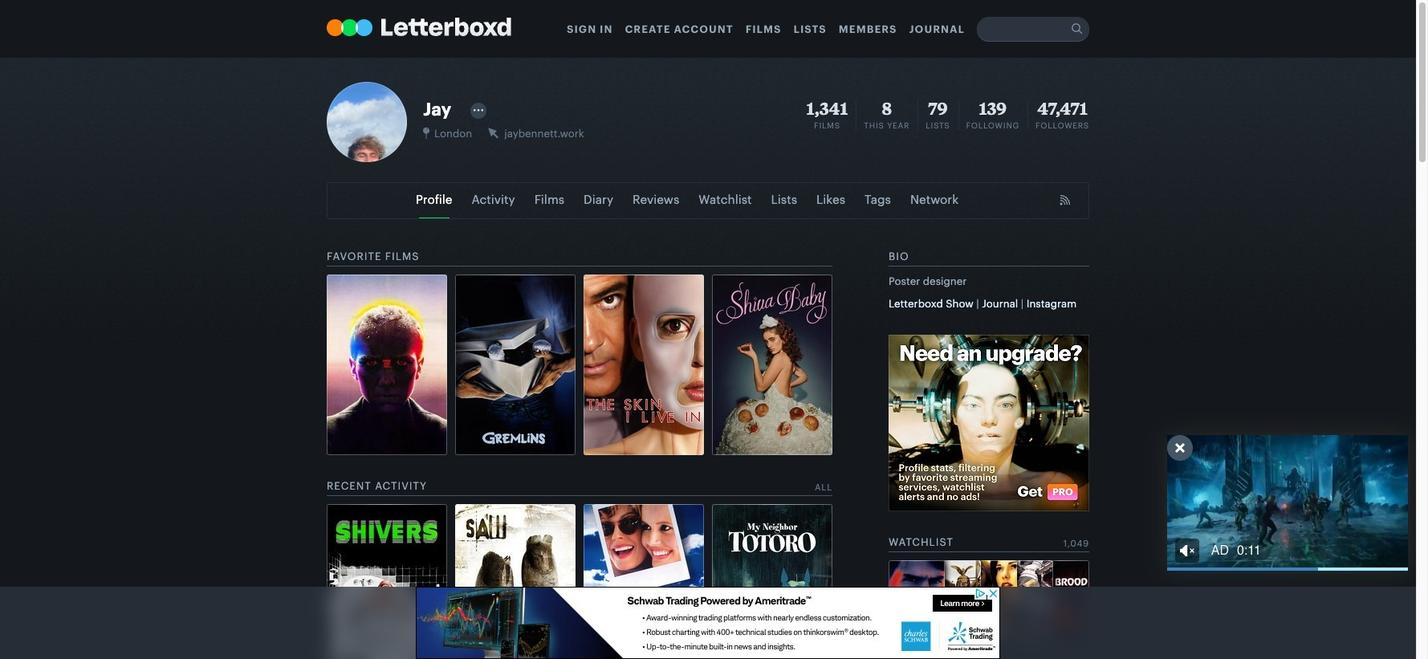 Task type: vqa. For each thing, say whether or not it's contained in the screenshot.
submit
yes



Task type: locate. For each thing, give the bounding box(es) containing it.
my neighbor totoro image
[[712, 504, 833, 659]]

gremlins image
[[455, 275, 576, 455]]

None submit
[[1066, 17, 1090, 41]]

wings of desire image
[[925, 561, 981, 645]]

None text field
[[977, 17, 1090, 41]]

shiva baby image
[[712, 275, 833, 455]]

the brood image
[[1033, 561, 1090, 645]]

days of thunder image
[[889, 561, 945, 645]]

thelma & louise image
[[584, 504, 704, 659]]

2001: a space odyssey image
[[997, 561, 1054, 645]]



Task type: describe. For each thing, give the bounding box(es) containing it.
"it is the goal of all to progress, grow…" image
[[889, 335, 1090, 512]]

come and see image
[[327, 275, 447, 455]]

saw ii image
[[455, 504, 576, 659]]

mulholland drive image
[[961, 561, 1017, 645]]

shivers image
[[327, 504, 447, 659]]

jay image
[[327, 82, 407, 162]]

the skin i live in image
[[584, 275, 704, 455]]

ad element
[[416, 587, 1001, 659]]



